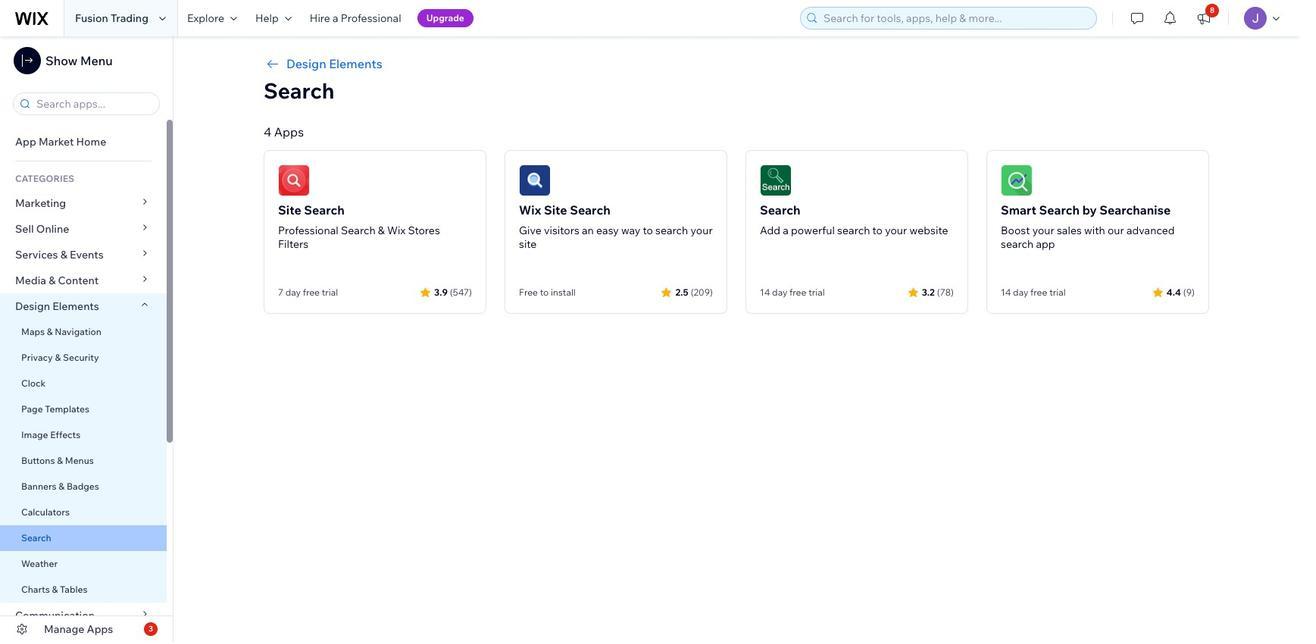 Task type: vqa. For each thing, say whether or not it's contained in the screenshot.


Task type: describe. For each thing, give the bounding box(es) containing it.
image effects
[[21, 429, 81, 440]]

hire
[[310, 11, 330, 25]]

privacy & security link
[[0, 345, 167, 371]]

wix site search give visitors an easy way to search your site
[[519, 202, 713, 251]]

image effects link
[[0, 422, 167, 448]]

your inside smart search by searchanise boost your sales with our advanced search app
[[1033, 224, 1055, 237]]

content
[[58, 274, 99, 287]]

wix inside wix site search give visitors an easy way to search your site
[[519, 202, 542, 218]]

give
[[519, 224, 542, 237]]

trial for professional
[[322, 287, 338, 298]]

effects
[[50, 429, 81, 440]]

market
[[39, 135, 74, 149]]

maps & navigation
[[21, 326, 102, 337]]

search inside smart search by searchanise boost your sales with our advanced search app
[[1001, 237, 1034, 251]]

8
[[1211, 5, 1215, 15]]

manage
[[44, 622, 84, 636]]

maps
[[21, 326, 45, 337]]

app
[[1037, 237, 1056, 251]]

communication link
[[0, 603, 167, 628]]

calculators
[[21, 506, 70, 518]]

0 horizontal spatial a
[[333, 11, 339, 25]]

a inside search add a powerful search to your website
[[783, 224, 789, 237]]

smart
[[1001, 202, 1037, 218]]

sell
[[15, 222, 34, 236]]

search inside wix site search give visitors an easy way to search your site
[[570, 202, 611, 218]]

app market home link
[[0, 129, 167, 155]]

design elements inside 'sidebar' element
[[15, 299, 99, 313]]

14 day free trial for add
[[760, 287, 825, 298]]

search inside smart search by searchanise boost your sales with our advanced search app
[[1040, 202, 1080, 218]]

marketing
[[15, 196, 66, 210]]

explore
[[187, 11, 224, 25]]

add
[[760, 224, 781, 237]]

banners & badges
[[21, 481, 99, 492]]

search inside search add a powerful search to your website
[[760, 202, 801, 218]]

services & events link
[[0, 242, 167, 268]]

& for badges
[[59, 481, 65, 492]]

app
[[15, 135, 36, 149]]

boost
[[1001, 224, 1031, 237]]

services
[[15, 248, 58, 262]]

free for a
[[790, 287, 807, 298]]

advanced
[[1127, 224, 1175, 237]]

visitors
[[544, 224, 580, 237]]

14 day free trial for search
[[1001, 287, 1066, 298]]

smart search by searchanise logo image
[[1001, 165, 1033, 196]]

clock link
[[0, 371, 167, 396]]

0 vertical spatial design elements link
[[264, 55, 1210, 73]]

services & events
[[15, 248, 104, 262]]

hire a professional
[[310, 11, 402, 25]]

media & content
[[15, 274, 99, 287]]

trial for a
[[809, 287, 825, 298]]

2.5
[[676, 286, 689, 298]]

apps for 4 apps
[[274, 124, 304, 139]]

buttons & menus link
[[0, 448, 167, 474]]

day for a
[[773, 287, 788, 298]]

show menu button
[[14, 47, 113, 74]]

3
[[149, 624, 153, 634]]

your inside search add a powerful search to your website
[[886, 224, 908, 237]]

0 horizontal spatial design elements link
[[0, 293, 167, 319]]

14 for search
[[1001, 287, 1012, 298]]

banners
[[21, 481, 57, 492]]

online
[[36, 222, 69, 236]]

4.4 (9)
[[1167, 286, 1196, 298]]

tables
[[60, 584, 88, 595]]

with
[[1085, 224, 1106, 237]]

maps & navigation link
[[0, 319, 167, 345]]

search logo image
[[760, 165, 792, 196]]

clock
[[21, 378, 46, 389]]

show menu
[[45, 53, 113, 68]]

14 for add
[[760, 287, 771, 298]]

site search professional search & wix stores filters
[[278, 202, 440, 251]]

categories
[[15, 173, 74, 184]]

search inside 'sidebar' element
[[21, 532, 51, 544]]

page templates link
[[0, 396, 167, 422]]

(209)
[[691, 286, 713, 298]]

privacy & security
[[21, 352, 99, 363]]

trial for by
[[1050, 287, 1066, 298]]

7
[[278, 287, 284, 298]]

easy
[[597, 224, 619, 237]]

search link
[[0, 525, 167, 551]]

fusion trading
[[75, 11, 149, 25]]

media & content link
[[0, 268, 167, 293]]

stores
[[408, 224, 440, 237]]

day for professional
[[286, 287, 301, 298]]

2.5 (209)
[[676, 286, 713, 298]]

& inside site search professional search & wix stores filters
[[378, 224, 385, 237]]

help
[[255, 11, 279, 25]]

install
[[551, 287, 576, 298]]

free to install
[[519, 287, 576, 298]]

free for professional
[[303, 287, 320, 298]]

templates
[[45, 403, 89, 415]]

way
[[622, 224, 641, 237]]

calculators link
[[0, 500, 167, 525]]

app market home
[[15, 135, 106, 149]]

privacy
[[21, 352, 53, 363]]

7 day free trial
[[278, 287, 338, 298]]

site search logo image
[[278, 165, 310, 196]]

hire a professional link
[[301, 0, 411, 36]]

search inside search add a powerful search to your website
[[838, 224, 871, 237]]



Task type: locate. For each thing, give the bounding box(es) containing it.
1 horizontal spatial site
[[544, 202, 568, 218]]

to left website
[[873, 224, 883, 237]]

search inside wix site search give visitors an easy way to search your site
[[656, 224, 689, 237]]

search down 'site search logo' at the top of the page
[[304, 202, 345, 218]]

1 horizontal spatial to
[[643, 224, 653, 237]]

1 horizontal spatial free
[[790, 287, 807, 298]]

1 horizontal spatial 14
[[1001, 287, 1012, 298]]

design elements up maps & navigation at left bottom
[[15, 299, 99, 313]]

2 your from the left
[[886, 224, 908, 237]]

0 horizontal spatial free
[[303, 287, 320, 298]]

charts & tables link
[[0, 577, 167, 603]]

apps inside 'sidebar' element
[[87, 622, 113, 636]]

2 horizontal spatial trial
[[1050, 287, 1066, 298]]

communication
[[15, 609, 97, 622]]

& inside "link"
[[55, 352, 61, 363]]

to inside search add a powerful search to your website
[[873, 224, 883, 237]]

0 horizontal spatial day
[[286, 287, 301, 298]]

to
[[643, 224, 653, 237], [873, 224, 883, 237], [540, 287, 549, 298]]

buttons & menus
[[21, 455, 94, 466]]

(78)
[[938, 286, 954, 298]]

apps for manage apps
[[87, 622, 113, 636]]

&
[[378, 224, 385, 237], [60, 248, 67, 262], [49, 274, 56, 287], [47, 326, 53, 337], [55, 352, 61, 363], [57, 455, 63, 466], [59, 481, 65, 492], [52, 584, 58, 595]]

1 vertical spatial professional
[[278, 224, 339, 237]]

smart search by searchanise boost your sales with our advanced search app
[[1001, 202, 1175, 251]]

site inside site search professional search & wix stores filters
[[278, 202, 302, 218]]

& right privacy
[[55, 352, 61, 363]]

our
[[1108, 224, 1125, 237]]

2 horizontal spatial search
[[1001, 237, 1034, 251]]

1 14 from the left
[[760, 287, 771, 298]]

& left tables on the bottom
[[52, 584, 58, 595]]

1 horizontal spatial design elements
[[287, 56, 383, 71]]

elements down hire a professional link
[[329, 56, 383, 71]]

sales
[[1058, 224, 1082, 237]]

to inside wix site search give visitors an easy way to search your site
[[643, 224, 653, 237]]

& for menus
[[57, 455, 63, 466]]

14
[[760, 287, 771, 298], [1001, 287, 1012, 298]]

1 vertical spatial design elements link
[[0, 293, 167, 319]]

0 horizontal spatial to
[[540, 287, 549, 298]]

your up the (209)
[[691, 224, 713, 237]]

8 button
[[1188, 0, 1221, 36]]

Search apps... field
[[32, 93, 155, 114]]

0 vertical spatial design
[[287, 56, 326, 71]]

professional inside site search professional search & wix stores filters
[[278, 224, 339, 237]]

filters
[[278, 237, 309, 251]]

1 horizontal spatial elements
[[329, 56, 383, 71]]

4 apps
[[264, 124, 304, 139]]

sidebar element
[[0, 36, 174, 642]]

page templates
[[21, 403, 91, 415]]

3 day from the left
[[1014, 287, 1029, 298]]

menu
[[80, 53, 113, 68]]

1 horizontal spatial day
[[773, 287, 788, 298]]

0 vertical spatial design elements
[[287, 56, 383, 71]]

search up the weather
[[21, 532, 51, 544]]

1 vertical spatial a
[[783, 224, 789, 237]]

charts & tables
[[21, 584, 88, 595]]

0 horizontal spatial trial
[[322, 287, 338, 298]]

1 vertical spatial apps
[[87, 622, 113, 636]]

14 day free trial down app
[[1001, 287, 1066, 298]]

trial down powerful
[[809, 287, 825, 298]]

manage apps
[[44, 622, 113, 636]]

Search for tools, apps, help & more... field
[[820, 8, 1092, 29]]

& right maps
[[47, 326, 53, 337]]

professional for search
[[278, 224, 339, 237]]

14 day free trial down powerful
[[760, 287, 825, 298]]

apps right "manage"
[[87, 622, 113, 636]]

2 horizontal spatial free
[[1031, 287, 1048, 298]]

0 horizontal spatial apps
[[87, 622, 113, 636]]

4.4
[[1167, 286, 1182, 298]]

2 horizontal spatial your
[[1033, 224, 1055, 237]]

search right way
[[656, 224, 689, 237]]

an
[[582, 224, 594, 237]]

trial
[[322, 287, 338, 298], [809, 287, 825, 298], [1050, 287, 1066, 298]]

upgrade
[[427, 12, 465, 24]]

0 vertical spatial wix
[[519, 202, 542, 218]]

free for by
[[1031, 287, 1048, 298]]

trial right 7
[[322, 287, 338, 298]]

sell online link
[[0, 216, 167, 242]]

image
[[21, 429, 48, 440]]

1 vertical spatial design
[[15, 299, 50, 313]]

3 trial from the left
[[1050, 287, 1066, 298]]

3.9 (547)
[[434, 286, 472, 298]]

professional for a
[[341, 11, 402, 25]]

search right powerful
[[838, 224, 871, 237]]

apps
[[274, 124, 304, 139], [87, 622, 113, 636]]

14 right (78)
[[1001, 287, 1012, 298]]

apps right 4
[[274, 124, 304, 139]]

site up "visitors"
[[544, 202, 568, 218]]

2 free from the left
[[790, 287, 807, 298]]

1 horizontal spatial 14 day free trial
[[1001, 287, 1066, 298]]

14 day free trial
[[760, 287, 825, 298], [1001, 287, 1066, 298]]

0 vertical spatial elements
[[329, 56, 383, 71]]

3.2 (78)
[[922, 286, 954, 298]]

14 down add
[[760, 287, 771, 298]]

0 horizontal spatial your
[[691, 224, 713, 237]]

by
[[1083, 202, 1097, 218]]

& left events
[[60, 248, 67, 262]]

free down powerful
[[790, 287, 807, 298]]

1 horizontal spatial design elements link
[[264, 55, 1210, 73]]

& for tables
[[52, 584, 58, 595]]

1 site from the left
[[278, 202, 302, 218]]

day right 7
[[286, 287, 301, 298]]

buttons
[[21, 455, 55, 466]]

2 day from the left
[[773, 287, 788, 298]]

& for content
[[49, 274, 56, 287]]

search left app
[[1001, 237, 1034, 251]]

2 14 from the left
[[1001, 287, 1012, 298]]

day for by
[[1014, 287, 1029, 298]]

weather link
[[0, 551, 167, 577]]

wix site search logo image
[[519, 165, 551, 196]]

0 horizontal spatial design elements
[[15, 299, 99, 313]]

0 vertical spatial a
[[333, 11, 339, 25]]

your left website
[[886, 224, 908, 237]]

(547)
[[450, 286, 472, 298]]

3 your from the left
[[1033, 224, 1055, 237]]

your inside wix site search give visitors an easy way to search your site
[[691, 224, 713, 237]]

wix up give
[[519, 202, 542, 218]]

events
[[70, 248, 104, 262]]

to right free
[[540, 287, 549, 298]]

1 horizontal spatial search
[[838, 224, 871, 237]]

0 horizontal spatial 14 day free trial
[[760, 287, 825, 298]]

1 vertical spatial wix
[[387, 224, 406, 237]]

1 day from the left
[[286, 287, 301, 298]]

elements inside 'sidebar' element
[[52, 299, 99, 313]]

1 horizontal spatial apps
[[274, 124, 304, 139]]

1 horizontal spatial trial
[[809, 287, 825, 298]]

1 14 day free trial from the left
[[760, 287, 825, 298]]

a
[[333, 11, 339, 25], [783, 224, 789, 237]]

day
[[286, 287, 301, 298], [773, 287, 788, 298], [1014, 287, 1029, 298]]

& left badges
[[59, 481, 65, 492]]

1 horizontal spatial professional
[[341, 11, 402, 25]]

& right media
[[49, 274, 56, 287]]

sell online
[[15, 222, 69, 236]]

page
[[21, 403, 43, 415]]

3.2
[[922, 286, 935, 298]]

2 trial from the left
[[809, 287, 825, 298]]

& for navigation
[[47, 326, 53, 337]]

a right hire
[[333, 11, 339, 25]]

elements up navigation
[[52, 299, 99, 313]]

navigation
[[55, 326, 102, 337]]

design elements link
[[264, 55, 1210, 73], [0, 293, 167, 319]]

searchanise
[[1100, 202, 1171, 218]]

0 horizontal spatial design
[[15, 299, 50, 313]]

your
[[691, 224, 713, 237], [886, 224, 908, 237], [1033, 224, 1055, 237]]

menus
[[65, 455, 94, 466]]

1 horizontal spatial a
[[783, 224, 789, 237]]

0 vertical spatial apps
[[274, 124, 304, 139]]

powerful
[[791, 224, 835, 237]]

1 trial from the left
[[322, 287, 338, 298]]

website
[[910, 224, 949, 237]]

day down boost
[[1014, 287, 1029, 298]]

charts
[[21, 584, 50, 595]]

show
[[45, 53, 78, 68]]

1 horizontal spatial design
[[287, 56, 326, 71]]

2 14 day free trial from the left
[[1001, 287, 1066, 298]]

search up the 4 apps on the top left
[[264, 77, 335, 104]]

0 horizontal spatial search
[[656, 224, 689, 237]]

1 vertical spatial design elements
[[15, 299, 99, 313]]

free right 7
[[303, 287, 320, 298]]

upgrade button
[[417, 9, 474, 27]]

search add a powerful search to your website
[[760, 202, 949, 237]]

design down hire
[[287, 56, 326, 71]]

trial down app
[[1050, 287, 1066, 298]]

0 horizontal spatial elements
[[52, 299, 99, 313]]

day down add
[[773, 287, 788, 298]]

0 vertical spatial professional
[[341, 11, 402, 25]]

2 horizontal spatial to
[[873, 224, 883, 237]]

free
[[303, 287, 320, 298], [790, 287, 807, 298], [1031, 287, 1048, 298]]

to right way
[[643, 224, 653, 237]]

design inside 'sidebar' element
[[15, 299, 50, 313]]

security
[[63, 352, 99, 363]]

search up sales
[[1040, 202, 1080, 218]]

3.9
[[434, 286, 448, 298]]

& for security
[[55, 352, 61, 363]]

search up 'an'
[[570, 202, 611, 218]]

trading
[[111, 11, 149, 25]]

1 vertical spatial elements
[[52, 299, 99, 313]]

wix left stores
[[387, 224, 406, 237]]

professional down 'site search logo' at the top of the page
[[278, 224, 339, 237]]

search
[[264, 77, 335, 104], [304, 202, 345, 218], [570, 202, 611, 218], [760, 202, 801, 218], [1040, 202, 1080, 218], [341, 224, 376, 237], [21, 532, 51, 544]]

0 horizontal spatial wix
[[387, 224, 406, 237]]

your left sales
[[1033, 224, 1055, 237]]

site down 'site search logo' at the top of the page
[[278, 202, 302, 218]]

a right add
[[783, 224, 789, 237]]

design up maps
[[15, 299, 50, 313]]

& for events
[[60, 248, 67, 262]]

& left stores
[[378, 224, 385, 237]]

2 site from the left
[[544, 202, 568, 218]]

professional right hire
[[341, 11, 402, 25]]

2 horizontal spatial day
[[1014, 287, 1029, 298]]

search left stores
[[341, 224, 376, 237]]

wix
[[519, 202, 542, 218], [387, 224, 406, 237]]

1 horizontal spatial your
[[886, 224, 908, 237]]

0 horizontal spatial 14
[[760, 287, 771, 298]]

site inside wix site search give visitors an easy way to search your site
[[544, 202, 568, 218]]

badges
[[67, 481, 99, 492]]

0 horizontal spatial site
[[278, 202, 302, 218]]

1 horizontal spatial wix
[[519, 202, 542, 218]]

1 your from the left
[[691, 224, 713, 237]]

3 free from the left
[[1031, 287, 1048, 298]]

marketing link
[[0, 190, 167, 216]]

design elements down hire
[[287, 56, 383, 71]]

home
[[76, 135, 106, 149]]

search up add
[[760, 202, 801, 218]]

& left menus at the left bottom of the page
[[57, 455, 63, 466]]

0 horizontal spatial professional
[[278, 224, 339, 237]]

(9)
[[1184, 286, 1196, 298]]

free
[[519, 287, 538, 298]]

free down app
[[1031, 287, 1048, 298]]

wix inside site search professional search & wix stores filters
[[387, 224, 406, 237]]

1 free from the left
[[303, 287, 320, 298]]



